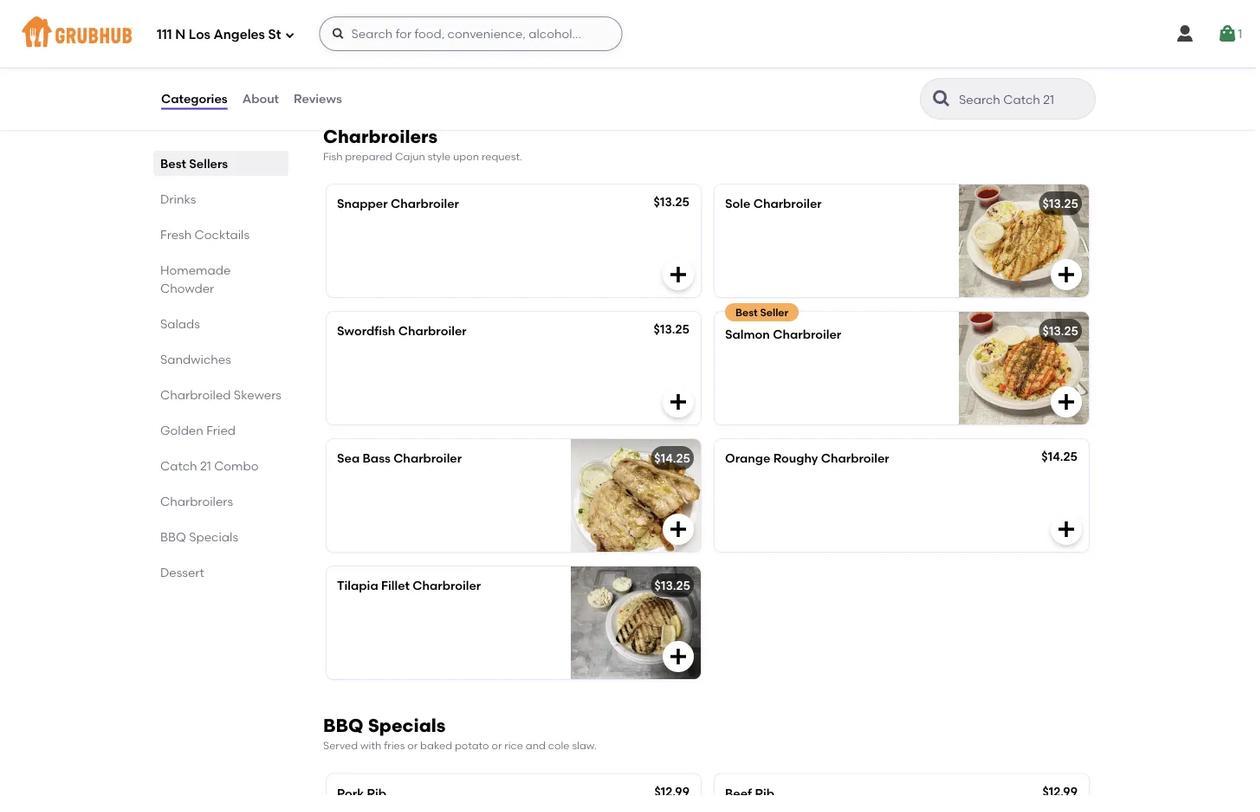 Task type: locate. For each thing, give the bounding box(es) containing it.
svg image
[[1175, 23, 1196, 44], [1218, 23, 1238, 44], [285, 30, 295, 40], [668, 57, 689, 78], [668, 265, 689, 285], [1056, 265, 1077, 285], [668, 519, 689, 540], [1056, 519, 1077, 540], [668, 647, 689, 668]]

or right fries
[[408, 739, 418, 752]]

0 horizontal spatial bbq
[[160, 530, 186, 544]]

1 vertical spatial combo
[[214, 458, 259, 473]]

or left rice
[[492, 739, 502, 752]]

charbroiler down seller at the top right
[[773, 327, 842, 342]]

combo right 21
[[214, 458, 259, 473]]

svg image for snapper charbroiler
[[668, 265, 689, 285]]

bbq up served
[[323, 715, 364, 737]]

los
[[189, 27, 210, 43]]

1 horizontal spatial specials
[[368, 715, 446, 737]]

charbroiler
[[391, 196, 459, 211], [754, 196, 822, 211], [398, 324, 467, 339], [773, 327, 842, 342], [394, 451, 462, 466], [821, 451, 890, 466], [413, 579, 481, 593]]

bbq
[[160, 530, 186, 544], [323, 715, 364, 737]]

sandwiches
[[160, 352, 231, 367]]

2 horizontal spatial svg image
[[1056, 392, 1077, 413]]

0 vertical spatial specials
[[189, 530, 238, 544]]

request.
[[482, 150, 523, 162]]

swordfish charbroiler
[[337, 324, 467, 339]]

1 vertical spatial bbq
[[323, 715, 364, 737]]

homemade
[[160, 263, 231, 277]]

combo right the 'ribs' on the left top of page
[[467, 24, 511, 38]]

0 horizontal spatial svg image
[[331, 27, 345, 41]]

specials inside tab
[[189, 530, 238, 544]]

best up salmon
[[736, 306, 758, 319]]

$13.25
[[654, 195, 690, 209], [1043, 196, 1079, 211], [654, 322, 690, 337], [1043, 324, 1079, 339], [655, 579, 691, 593]]

1 horizontal spatial combo
[[467, 24, 511, 38]]

salads
[[160, 316, 200, 331]]

bbq inside bbq specials served with fries or baked potato or rice and cole slaw.
[[323, 715, 364, 737]]

about button
[[242, 68, 280, 130]]

bbq inside tab
[[160, 530, 186, 544]]

best inside tab
[[160, 156, 186, 171]]

fresh cocktails tab
[[160, 225, 282, 244]]

swordfish
[[337, 324, 395, 339]]

rice
[[505, 739, 523, 752]]

1 horizontal spatial charbroilers
[[323, 126, 438, 148]]

charbroiler right swordfish
[[398, 324, 467, 339]]

snapper
[[337, 196, 388, 211]]

fried
[[206, 423, 236, 438]]

orange roughy charbroiler
[[725, 451, 890, 466]]

cocktails
[[195, 227, 250, 242]]

0 horizontal spatial combo
[[214, 458, 259, 473]]

0 horizontal spatial or
[[408, 739, 418, 752]]

1 vertical spatial charbroilers
[[160, 494, 233, 509]]

seller
[[761, 306, 789, 319]]

cole
[[548, 739, 570, 752]]

specials
[[189, 530, 238, 544], [368, 715, 446, 737]]

golden
[[160, 423, 204, 438]]

golden fried
[[160, 423, 236, 438]]

specials down charbroilers tab
[[189, 530, 238, 544]]

charbroilers up prepared
[[323, 126, 438, 148]]

catch
[[160, 458, 197, 473]]

bbq up dessert
[[160, 530, 186, 544]]

best inside best seller salmon charbroiler
[[736, 306, 758, 319]]

homemade chowder tab
[[160, 261, 282, 297]]

0 horizontal spatial best
[[160, 156, 186, 171]]

charbroilers up 'bbq specials'
[[160, 494, 233, 509]]

$14.25
[[1042, 450, 1078, 464], [655, 451, 691, 466]]

salmon charbroiler image
[[959, 312, 1089, 425]]

specials up fries
[[368, 715, 446, 737]]

ribs
[[438, 24, 464, 38]]

charbroilers inside charbroilers fish prepared cajun style upon request.
[[323, 126, 438, 148]]

about
[[242, 91, 279, 106]]

pork
[[409, 24, 436, 38]]

charbroiler down "style"
[[391, 196, 459, 211]]

and
[[382, 24, 406, 38], [526, 739, 546, 752]]

and right rice
[[526, 739, 546, 752]]

0 vertical spatial bbq
[[160, 530, 186, 544]]

0 vertical spatial combo
[[467, 24, 511, 38]]

combo
[[467, 24, 511, 38], [214, 458, 259, 473]]

categories button
[[160, 68, 229, 130]]

prepared
[[345, 150, 393, 162]]

charbroilers for charbroilers
[[160, 494, 233, 509]]

2 or from the left
[[492, 739, 502, 752]]

combo inside button
[[467, 24, 511, 38]]

0 vertical spatial best
[[160, 156, 186, 171]]

21
[[200, 458, 211, 473]]

1 vertical spatial specials
[[368, 715, 446, 737]]

tilapia fillet charbroiler
[[337, 579, 481, 593]]

specials for bbq specials
[[189, 530, 238, 544]]

dessert
[[160, 565, 204, 580]]

charbroilers for charbroilers fish prepared cajun style upon request.
[[323, 126, 438, 148]]

sole
[[725, 196, 751, 211]]

style
[[428, 150, 451, 162]]

svg image
[[331, 27, 345, 41], [668, 392, 689, 413], [1056, 392, 1077, 413]]

1 horizontal spatial best
[[736, 306, 758, 319]]

bbq for bbq specials served with fries or baked potato or rice and cole slaw.
[[323, 715, 364, 737]]

111 n los angeles st
[[157, 27, 281, 43]]

and left the pork
[[382, 24, 406, 38]]

dessert tab
[[160, 563, 282, 582]]

1 horizontal spatial or
[[492, 739, 502, 752]]

reviews
[[294, 91, 342, 106]]

roughy
[[774, 451, 818, 466]]

specials inside bbq specials served with fries or baked potato or rice and cole slaw.
[[368, 715, 446, 737]]

best
[[160, 156, 186, 171], [736, 306, 758, 319]]

svg image for sole charbroiler
[[1056, 265, 1077, 285]]

svg image for best seller
[[1056, 392, 1077, 413]]

or
[[408, 739, 418, 752], [492, 739, 502, 752]]

0 horizontal spatial and
[[382, 24, 406, 38]]

0 vertical spatial charbroilers
[[323, 126, 438, 148]]

0 horizontal spatial specials
[[189, 530, 238, 544]]

0 horizontal spatial $14.25
[[655, 451, 691, 466]]

served
[[323, 739, 358, 752]]

charbroilers inside tab
[[160, 494, 233, 509]]

1 horizontal spatial and
[[526, 739, 546, 752]]

1
[[1238, 26, 1243, 41]]

charbroiler inside best seller salmon charbroiler
[[773, 327, 842, 342]]

best left sellers
[[160, 156, 186, 171]]

1 vertical spatial and
[[526, 739, 546, 752]]

tilapia fillet charbroiler image
[[571, 567, 701, 680]]

sea bass charbroiler image
[[571, 440, 701, 552]]

1 horizontal spatial bbq
[[323, 715, 364, 737]]

charbroilers
[[323, 126, 438, 148], [160, 494, 233, 509]]

charbroilers tab
[[160, 492, 282, 510]]

fresh
[[160, 227, 192, 242]]

1 horizontal spatial svg image
[[668, 392, 689, 413]]

0 horizontal spatial charbroilers
[[160, 494, 233, 509]]

and inside button
[[382, 24, 406, 38]]

1 vertical spatial best
[[736, 306, 758, 319]]

catch 21 combo
[[160, 458, 259, 473]]

Search Catch 21 search field
[[958, 91, 1090, 107]]

svg image for sea bass charbroiler
[[668, 519, 689, 540]]

0 vertical spatial and
[[382, 24, 406, 38]]

sea
[[337, 451, 360, 466]]

st
[[268, 27, 281, 43]]

best sellers tab
[[160, 154, 282, 172]]



Task type: vqa. For each thing, say whether or not it's contained in the screenshot.
Charbroilers's Charbroilers
yes



Task type: describe. For each thing, give the bounding box(es) containing it.
best for sellers
[[160, 156, 186, 171]]

sellers
[[189, 156, 228, 171]]

charbroilers fish prepared cajun style upon request.
[[323, 126, 523, 162]]

specials for bbq specials served with fries or baked potato or rice and cole slaw.
[[368, 715, 446, 737]]

catch 21 combo tab
[[160, 457, 282, 475]]

sandwiches tab
[[160, 350, 282, 368]]

fish
[[323, 150, 343, 162]]

shrimp and pork ribs combo button
[[327, 12, 701, 90]]

111
[[157, 27, 172, 43]]

best seller salmon charbroiler
[[725, 306, 842, 342]]

and inside bbq specials served with fries or baked potato or rice and cole slaw.
[[526, 739, 546, 752]]

fillet
[[381, 579, 410, 593]]

fries
[[384, 739, 405, 752]]

sole charbroiler image
[[959, 185, 1089, 297]]

svg image for swordfish charbroiler
[[668, 392, 689, 413]]

Search for food, convenience, alcohol... search field
[[319, 16, 623, 51]]

upon
[[453, 150, 479, 162]]

baked
[[420, 739, 452, 752]]

angeles
[[214, 27, 265, 43]]

combo inside tab
[[214, 458, 259, 473]]

charbroiler right fillet
[[413, 579, 481, 593]]

charbroiler right roughy
[[821, 451, 890, 466]]

golden fried tab
[[160, 421, 282, 439]]

salads tab
[[160, 315, 282, 333]]

salmon
[[725, 327, 770, 342]]

svg image inside "main navigation" navigation
[[331, 27, 345, 41]]

cajun
[[395, 150, 425, 162]]

drinks
[[160, 192, 196, 206]]

charbroiled
[[160, 387, 231, 402]]

sea bass charbroiler
[[337, 451, 462, 466]]

shrimp
[[337, 24, 379, 38]]

reviews button
[[293, 68, 343, 130]]

n
[[175, 27, 186, 43]]

skewers
[[234, 387, 282, 402]]

with
[[361, 739, 382, 752]]

charbroiler right the bass
[[394, 451, 462, 466]]

orange
[[725, 451, 771, 466]]

charbroiled skewers
[[160, 387, 282, 402]]

categories
[[161, 91, 228, 106]]

potato
[[455, 739, 489, 752]]

svg image for tilapia fillet charbroiler
[[668, 647, 689, 668]]

search icon image
[[932, 88, 952, 109]]

svg image for orange roughy charbroiler
[[1056, 519, 1077, 540]]

sole charbroiler
[[725, 196, 822, 211]]

bbq specials tab
[[160, 528, 282, 546]]

fresh cocktails
[[160, 227, 250, 242]]

charbroiler right sole
[[754, 196, 822, 211]]

snapper charbroiler
[[337, 196, 459, 211]]

shrimp and pork ribs combo
[[337, 24, 511, 38]]

bbq specials
[[160, 530, 238, 544]]

1 button
[[1218, 18, 1243, 49]]

best for seller
[[736, 306, 758, 319]]

drinks tab
[[160, 190, 282, 208]]

tilapia
[[337, 579, 378, 593]]

1 horizontal spatial $14.25
[[1042, 450, 1078, 464]]

svg image for shrimp and pork ribs combo
[[668, 57, 689, 78]]

svg image inside 1 button
[[1218, 23, 1238, 44]]

main navigation navigation
[[0, 0, 1257, 68]]

chowder
[[160, 281, 214, 296]]

bbq for bbq specials
[[160, 530, 186, 544]]

charbroiled skewers tab
[[160, 386, 282, 404]]

bbq specials served with fries or baked potato or rice and cole slaw.
[[323, 715, 597, 752]]

homemade chowder
[[160, 263, 231, 296]]

1 or from the left
[[408, 739, 418, 752]]

slaw.
[[572, 739, 597, 752]]

bass
[[363, 451, 391, 466]]

best sellers
[[160, 156, 228, 171]]



